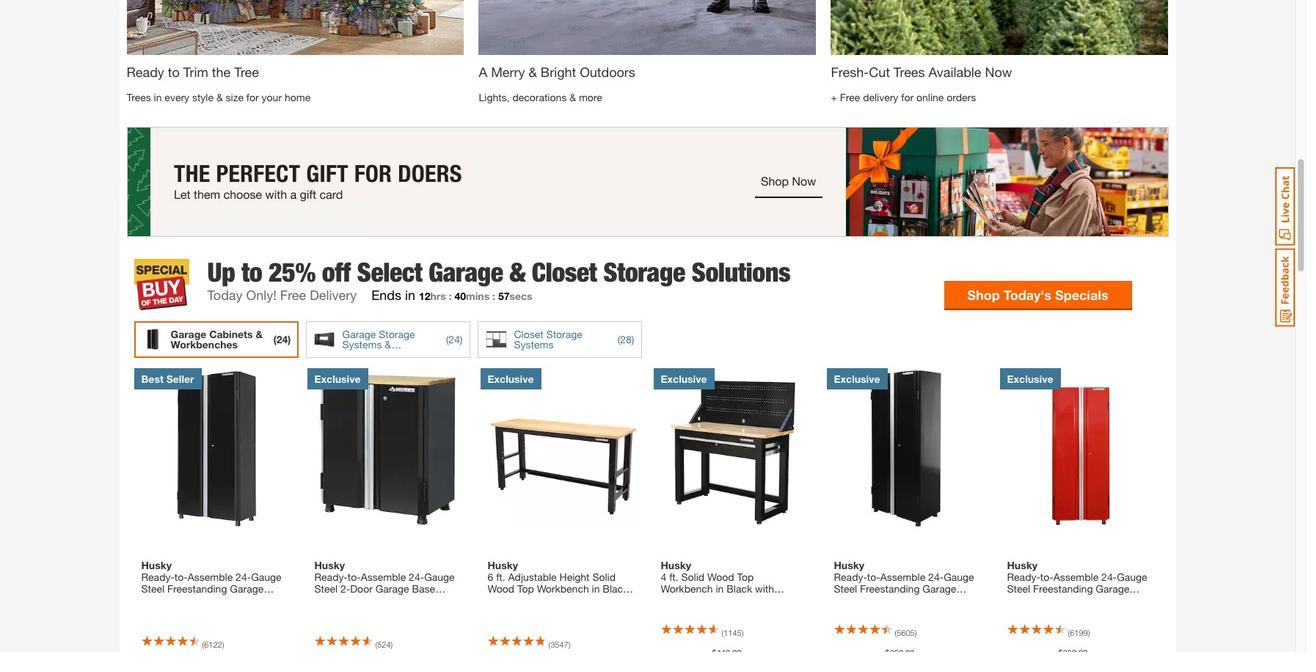 Task type: locate. For each thing, give the bounding box(es) containing it.
1 horizontal spatial systems
[[514, 338, 554, 351]]

garage up 40
[[429, 257, 503, 288]]

 image for now
[[831, 0, 1168, 55]]

storage inside garage storage systems & accessories
[[379, 328, 415, 340]]

:
[[449, 290, 452, 303], [492, 290, 495, 303]]

size
[[226, 91, 244, 104]]

( 24 ) down 40
[[446, 333, 463, 346]]

for
[[246, 91, 259, 104], [901, 91, 914, 104]]

storage inside the closet storage systems
[[546, 328, 582, 340]]

for left the online
[[901, 91, 914, 104]]

systems inside the closet storage systems
[[514, 338, 554, 351]]

1 horizontal spatial  image
[[479, 0, 816, 55]]

merry
[[491, 64, 525, 80]]

systems down secs
[[514, 338, 554, 351]]

24 for garage storage systems & accessories
[[449, 333, 460, 346]]

ready-to-assemble 24-gauge steel freestanding garage cabinet in black (36.6 in. w x 72 in. h x 18.3 in. d) image
[[134, 369, 295, 530]]

2 horizontal spatial  image
[[831, 0, 1168, 55]]

& left size
[[216, 91, 223, 104]]

1 horizontal spatial :
[[492, 290, 495, 303]]

garage inside garage cabinets & workbenches
[[171, 328, 206, 340]]

to right up
[[241, 257, 262, 288]]

0 horizontal spatial in
[[154, 91, 162, 104]]

4 husky link from the left
[[834, 559, 981, 595]]

husky link up 6122
[[141, 559, 288, 595]]

3 husky from the left
[[488, 559, 518, 572]]

1 ( 24 ) from the left
[[273, 333, 291, 346]]

0 horizontal spatial garage
[[171, 328, 206, 340]]

trees down ready
[[127, 91, 151, 104]]

husky for ready-to-assemble 24-gauge steel 2-door garage base cabinet in black (28 in. w x 32.8 in. h x 18.3 in. d) image
[[314, 559, 345, 572]]

1 horizontal spatial 24
[[449, 333, 460, 346]]

now
[[985, 64, 1012, 80]]

0 horizontal spatial systems
[[342, 338, 382, 351]]

2 for from the left
[[901, 91, 914, 104]]

1 horizontal spatial ( 24 )
[[446, 333, 463, 346]]

+ free delivery for online orders
[[831, 91, 976, 104]]

6 husky from the left
[[1007, 559, 1037, 572]]

trees in every style & size for your home
[[127, 91, 311, 104]]

fresh-
[[831, 64, 869, 80]]

with
[[755, 583, 774, 595]]

husky
[[141, 559, 172, 572], [314, 559, 345, 572], [488, 559, 518, 572], [661, 559, 691, 572], [834, 559, 864, 572], [1007, 559, 1037, 572]]

( 24 ) for garage storage systems & accessories
[[446, 333, 463, 346]]

husky link up 5605
[[834, 559, 981, 595]]

1 systems from the left
[[342, 338, 382, 351]]

storage for closet storage systems
[[546, 328, 582, 340]]

( 24 ) for garage cabinets & workbenches
[[273, 333, 291, 346]]

shop today's specials
[[967, 287, 1108, 303]]

2 ( 24 ) from the left
[[446, 333, 463, 346]]

28
[[620, 333, 632, 346]]

husky link up '( 3547 )'
[[488, 559, 634, 595]]

 image for outdoors
[[479, 0, 816, 55]]

storage left ( 28 )
[[546, 328, 582, 340]]

2 24 from the left
[[449, 333, 460, 346]]

(
[[273, 333, 276, 346], [446, 333, 449, 346], [618, 333, 620, 346], [722, 628, 724, 638], [895, 628, 897, 638], [1068, 628, 1070, 638], [202, 640, 204, 650], [375, 640, 377, 650], [548, 640, 550, 650]]

2 husky link from the left
[[314, 559, 461, 595]]

 image up now
[[831, 0, 1168, 55]]

4
[[661, 571, 666, 584]]

1 exclusive from the left
[[314, 373, 361, 385]]

0 horizontal spatial ( 24 )
[[273, 333, 291, 346]]

1 24 from the left
[[276, 333, 288, 346]]

seller
[[166, 373, 194, 385]]

closet down secs
[[514, 328, 543, 340]]

closet
[[532, 257, 597, 288], [514, 328, 543, 340]]

24 down "today only! free delivery"
[[276, 333, 288, 346]]

feedback link image
[[1275, 248, 1295, 327]]

: left the '57'
[[492, 290, 495, 303]]

trees
[[894, 64, 925, 80], [127, 91, 151, 104]]

5605
[[897, 628, 915, 638]]

exclusive
[[314, 373, 361, 385], [488, 373, 534, 385], [661, 373, 707, 385], [834, 373, 880, 385], [1007, 373, 1053, 385]]

524
[[377, 640, 391, 650]]

1 horizontal spatial garage
[[342, 328, 376, 340]]

closet storage systems
[[514, 328, 582, 351]]

3 husky link from the left
[[488, 559, 634, 595]]

& left 'more'
[[569, 91, 576, 104]]

ends in 12 hrs : 40 mins : 57 secs
[[371, 287, 532, 303]]

& inside garage storage systems & accessories
[[385, 338, 391, 351]]

garage left cabinets
[[171, 328, 206, 340]]

ready-to-assemble 24-gauge steel 2-door garage base cabinet in black (28 in. w x 32.8 in. h x 18.3 in. d) image
[[307, 369, 468, 530]]

trim
[[183, 64, 208, 80]]

6122
[[204, 640, 222, 650]]

top
[[737, 571, 754, 584]]

live chat image
[[1275, 167, 1295, 246]]

2 systems from the left
[[514, 338, 554, 351]]

6199
[[1070, 628, 1088, 638]]

storage
[[603, 257, 685, 288], [379, 328, 415, 340], [546, 328, 582, 340]]

husky inside husky 4 ft. solid wood top workbench in black with pegboard and 1 drawer
[[661, 559, 691, 572]]

+
[[831, 91, 837, 104]]

& down ends in at the top of the page
[[385, 338, 391, 351]]

exclusive for ready-to-assemble 24-gauge steel freestanding garage cabinet in black (30.5 in. w x 72 in. h x 18.3 in. d) image
[[834, 373, 880, 385]]

1 vertical spatial in
[[716, 583, 724, 595]]

0 horizontal spatial to
[[168, 64, 180, 80]]

a merry & bright outdoors
[[479, 64, 635, 80]]

2 exclusive from the left
[[488, 373, 534, 385]]

57
[[498, 290, 510, 303]]

solid
[[681, 571, 704, 584]]

garage up accessories
[[342, 328, 376, 340]]

& inside garage cabinets & workbenches
[[256, 328, 263, 340]]

4 exclusive from the left
[[834, 373, 880, 385]]

garage for systems
[[342, 328, 376, 340]]

( 28 )
[[618, 333, 634, 346]]

( 24 ) down "today only! free delivery"
[[273, 333, 291, 346]]

garage cabinets & workbenches
[[171, 328, 263, 351]]

2 husky from the left
[[314, 559, 345, 572]]

)
[[288, 333, 291, 346], [460, 333, 463, 346], [632, 333, 634, 346], [742, 628, 743, 638], [915, 628, 917, 638], [1088, 628, 1090, 638], [222, 640, 224, 650], [391, 640, 393, 650], [568, 640, 570, 650]]

garage storage systems & accessories
[[342, 328, 415, 361]]

0 horizontal spatial storage
[[379, 328, 415, 340]]

in left the 'every'
[[154, 91, 162, 104]]

3 exclusive from the left
[[661, 373, 707, 385]]

storage up accessories
[[379, 328, 415, 340]]

1 horizontal spatial to
[[241, 257, 262, 288]]

a
[[479, 64, 487, 80]]

garage inside garage storage systems & accessories
[[342, 328, 376, 340]]

4 husky from the left
[[661, 559, 691, 572]]

0 horizontal spatial  image
[[127, 0, 464, 55]]

1 horizontal spatial trees
[[894, 64, 925, 80]]

the perfect gift for doers - let them choose with a gift card. shop now image
[[127, 127, 1168, 237]]

shop today's specials link
[[944, 281, 1132, 308]]

& right cabinets
[[256, 328, 263, 340]]

24 for garage cabinets & workbenches
[[276, 333, 288, 346]]

in left 1 at the bottom right of the page
[[716, 583, 724, 595]]

closet up secs
[[532, 257, 597, 288]]

( 24 )
[[273, 333, 291, 346], [446, 333, 463, 346]]

to left trim
[[168, 64, 180, 80]]

for right size
[[246, 91, 259, 104]]

husky link for 3547
[[488, 559, 634, 595]]

1  image from the left
[[127, 0, 464, 55]]

drawer
[[737, 595, 770, 607]]

1 horizontal spatial storage
[[546, 328, 582, 340]]

workbench
[[661, 583, 713, 595]]

solutions
[[692, 257, 790, 288]]

&
[[529, 64, 537, 80], [216, 91, 223, 104], [569, 91, 576, 104], [509, 257, 525, 288], [256, 328, 263, 340], [385, 338, 391, 351]]

24
[[276, 333, 288, 346], [449, 333, 460, 346]]

1 vertical spatial closet
[[514, 328, 543, 340]]

best seller
[[141, 373, 194, 385]]

 image
[[127, 0, 464, 55], [479, 0, 816, 55], [831, 0, 1168, 55]]

tree
[[234, 64, 259, 80]]

workbenches
[[171, 338, 238, 351]]

0 horizontal spatial 24
[[276, 333, 288, 346]]

24 down 40
[[449, 333, 460, 346]]

: left 40
[[449, 290, 452, 303]]

cut
[[869, 64, 890, 80]]

storage up 28
[[603, 257, 685, 288]]

trees up + free delivery for online orders
[[894, 64, 925, 80]]

2  image from the left
[[479, 0, 816, 55]]

0 horizontal spatial :
[[449, 290, 452, 303]]

0 vertical spatial to
[[168, 64, 180, 80]]

1 horizontal spatial in
[[716, 583, 724, 595]]

husky link up the ( 524 )
[[314, 559, 461, 595]]

( 5605 )
[[895, 628, 917, 638]]

1 husky link from the left
[[141, 559, 288, 595]]

best
[[141, 373, 164, 385]]

1145
[[724, 628, 742, 638]]

systems down ends in at the top of the page
[[342, 338, 382, 351]]

ends in
[[371, 287, 415, 303]]

to
[[168, 64, 180, 80], [241, 257, 262, 288]]

cabinets
[[209, 328, 253, 340]]

 image up the "outdoors"
[[479, 0, 816, 55]]

1 vertical spatial trees
[[127, 91, 151, 104]]

 image up the tree
[[127, 0, 464, 55]]

0 horizontal spatial for
[[246, 91, 259, 104]]

& up secs
[[509, 257, 525, 288]]

0 vertical spatial trees
[[894, 64, 925, 80]]

closet inside the closet storage systems
[[514, 328, 543, 340]]

1 : from the left
[[449, 290, 452, 303]]

systems inside garage storage systems & accessories
[[342, 338, 382, 351]]

1 horizontal spatial for
[[901, 91, 914, 104]]

garage
[[429, 257, 503, 288], [171, 328, 206, 340], [342, 328, 376, 340]]

husky for 'ready-to-assemble 24-gauge steel freestanding garage cabinet in red (30.5 in. w x 72 in. h x 18.3 in. d)' image
[[1007, 559, 1037, 572]]

the
[[212, 64, 231, 80]]

& right merry
[[529, 64, 537, 80]]

1 husky from the left
[[141, 559, 172, 572]]

3  image from the left
[[831, 0, 1168, 55]]

husky 4 ft. solid wood top workbench in black with pegboard and 1 drawer
[[661, 559, 774, 607]]

husky link up the ( 6199 )
[[1007, 559, 1154, 595]]

5 exclusive from the left
[[1007, 373, 1053, 385]]

husky link
[[141, 559, 288, 595], [314, 559, 461, 595], [488, 559, 634, 595], [834, 559, 981, 595], [1007, 559, 1154, 595]]

1 vertical spatial to
[[241, 257, 262, 288]]

systems
[[342, 338, 382, 351], [514, 338, 554, 351]]

outdoors
[[580, 64, 635, 80]]



Task type: vqa. For each thing, say whether or not it's contained in the screenshot.
Shop Today's Specials link
yes



Task type: describe. For each thing, give the bounding box(es) containing it.
available
[[929, 64, 981, 80]]

in inside husky 4 ft. solid wood top workbench in black with pegboard and 1 drawer
[[716, 583, 724, 595]]

2 : from the left
[[492, 290, 495, 303]]

husky link for 524
[[314, 559, 461, 595]]

to for 25%
[[241, 257, 262, 288]]

up
[[207, 257, 235, 288]]

0 vertical spatial closet
[[532, 257, 597, 288]]

today only!
[[207, 287, 277, 303]]

systems for garage
[[342, 338, 382, 351]]

( 524 )
[[375, 640, 393, 650]]

40
[[455, 290, 466, 303]]

ft.
[[669, 571, 678, 584]]

0 horizontal spatial trees
[[127, 91, 151, 104]]

 image for tree
[[127, 0, 464, 55]]

exclusive for '4 ft. solid wood top workbench in black with pegboard and 1 drawer' image
[[661, 373, 707, 385]]

6 ft. adjustable height solid wood top workbench in black for ready to assemble steel garage storage system image
[[480, 369, 642, 530]]

up to 25% off select garage & closet storage solutions
[[207, 257, 790, 288]]

bright
[[541, 64, 576, 80]]

5 husky from the left
[[834, 559, 864, 572]]

black
[[727, 583, 752, 595]]

1 for from the left
[[246, 91, 259, 104]]

( 6199 )
[[1068, 628, 1090, 638]]

exclusive for 6 ft. adjustable height solid wood top workbench in black for ready to assemble steel garage storage system image
[[488, 373, 534, 385]]

fresh-cut trees available now
[[831, 64, 1012, 80]]

0 vertical spatial in
[[154, 91, 162, 104]]

more
[[579, 91, 602, 104]]

orders
[[947, 91, 976, 104]]

exclusive for 'ready-to-assemble 24-gauge steel freestanding garage cabinet in red (30.5 in. w x 72 in. h x 18.3 in. d)' image
[[1007, 373, 1053, 385]]

12
[[419, 290, 430, 303]]

husky link for 6122
[[141, 559, 288, 595]]

free
[[840, 91, 860, 104]]

secs
[[510, 290, 532, 303]]

2 horizontal spatial storage
[[603, 257, 685, 288]]

lights, decorations & more
[[479, 91, 602, 104]]

( 3547 )
[[548, 640, 570, 650]]

5 husky link from the left
[[1007, 559, 1154, 595]]

husky for ready-to-assemble 24-gauge steel freestanding garage cabinet in black (36.6 in. w x 72 in. h x 18.3 in. d) image
[[141, 559, 172, 572]]

systems for closet
[[514, 338, 554, 351]]

( 1145 )
[[722, 628, 743, 638]]

accessories
[[342, 348, 398, 361]]

( 6122 )
[[202, 640, 224, 650]]

off
[[322, 257, 351, 288]]

ready to trim the tree
[[127, 64, 259, 80]]

lights,
[[479, 91, 510, 104]]

2 horizontal spatial garage
[[429, 257, 503, 288]]

to for trim
[[168, 64, 180, 80]]

ready-to-assemble 24-gauge steel freestanding garage cabinet in red (30.5 in. w x 72 in. h x 18.3 in. d) image
[[1000, 369, 1161, 530]]

hrs
[[430, 290, 446, 303]]

1
[[729, 595, 734, 607]]

ready
[[127, 64, 164, 80]]

25%
[[269, 257, 315, 288]]

your
[[262, 91, 282, 104]]

home
[[285, 91, 311, 104]]

decorations
[[512, 91, 567, 104]]

4 ft. solid wood top workbench in black with pegboard and 1 drawer image
[[653, 369, 815, 530]]

3547
[[550, 640, 568, 650]]

special buy logo image
[[134, 259, 189, 310]]

and
[[708, 595, 726, 607]]

garage for &
[[171, 328, 206, 340]]

style
[[192, 91, 214, 104]]

wood
[[707, 571, 734, 584]]

storage for garage storage systems & accessories
[[379, 328, 415, 340]]

today only! free delivery
[[207, 287, 357, 303]]

every
[[165, 91, 189, 104]]

pegboard
[[661, 595, 706, 607]]

delivery
[[863, 91, 898, 104]]

mins
[[466, 290, 490, 303]]

free delivery
[[280, 287, 357, 303]]

exclusive for ready-to-assemble 24-gauge steel 2-door garage base cabinet in black (28 in. w x 32.8 in. h x 18.3 in. d) image
[[314, 373, 361, 385]]

ready-to-assemble 24-gauge steel freestanding garage cabinet in black (30.5 in. w x 72 in. h x 18.3 in. d) image
[[827, 369, 988, 530]]

select
[[357, 257, 422, 288]]

husky for 6 ft. adjustable height solid wood top workbench in black for ready to assemble steel garage storage system image
[[488, 559, 518, 572]]

online
[[916, 91, 944, 104]]



